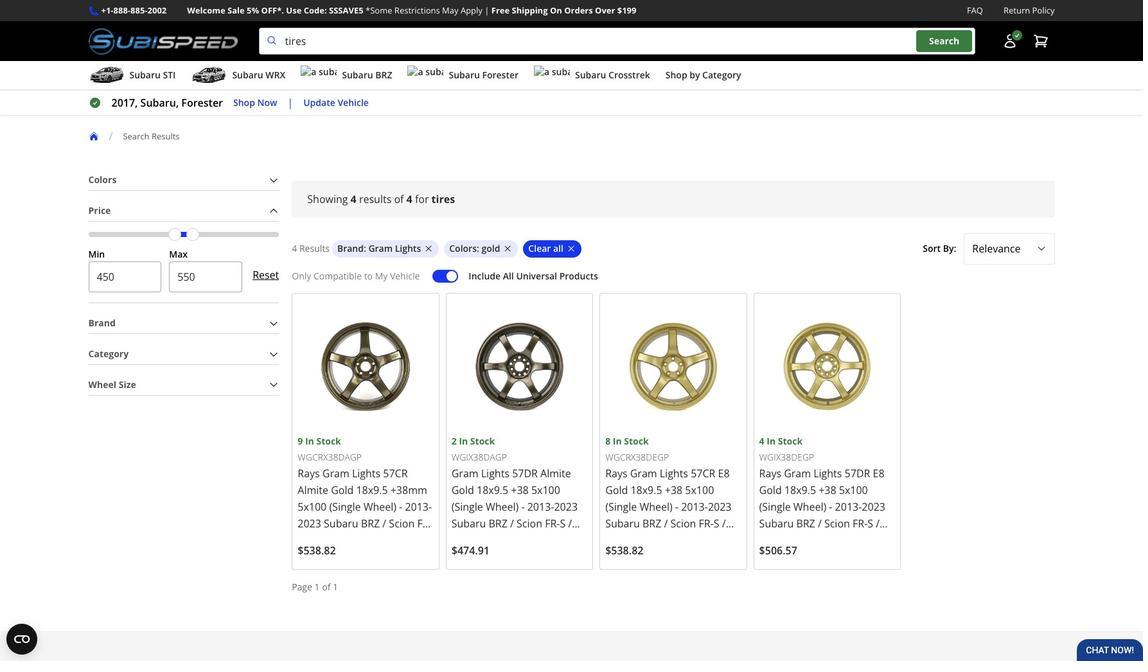 Task type: describe. For each thing, give the bounding box(es) containing it.
gold
[[482, 242, 500, 254]]

lights down the for
[[395, 242, 421, 254]]

5x100 for rays gram lights 57dr e8 gold 18x9.5 +38 5x100 (single wheel) - 2013-2023 subaru brz / scion fr-s / toyota gr86 / 2014-2018 subaru forester
[[839, 483, 868, 497]]

885-
[[130, 4, 148, 16]]

+1-
[[101, 4, 113, 16]]

4 results
[[292, 242, 330, 254]]

fr- for rays gram lights 57cr e8 gold 18x9.5 +38 5x100 (single wheel) - 2013-2023 subaru brz / scion fr-s / toyota gr86 / 2014-2018 subaru forester
[[699, 517, 714, 531]]

brand for brand : gram lights
[[337, 242, 364, 254]]

57cr for +38mm
[[383, 467, 408, 481]]

gold inside 2 in stock wgix38dagp gram lights 57dr almite gold 18x9.5 +38 5x100 (single wheel) - 2013-2023 subaru brz / scion fr-s / toyota gr86 / 2014-2018 subaru forester
[[452, 483, 474, 497]]

wheel
[[88, 378, 116, 391]]

now
[[257, 96, 277, 108]]

subaru brz button
[[301, 64, 392, 89]]

scion for rays gram lights 57cr almite gold 18x9.5 +38mm 5x100 (single wheel) - 2013- 2023 subaru brz / scion fr- s / toyota gr86 / 2014-2018 subaru forester
[[389, 517, 415, 531]]

toyota inside 2 in stock wgix38dagp gram lights 57dr almite gold 18x9.5 +38 5x100 (single wheel) - 2013-2023 subaru brz / scion fr-s / toyota gr86 / 2014-2018 subaru forester
[[452, 533, 484, 548]]

2023 inside 2 in stock wgix38dagp gram lights 57dr almite gold 18x9.5 +38 5x100 (single wheel) - 2013-2023 subaru brz / scion fr-s / toyota gr86 / 2014-2018 subaru forester
[[554, 500, 578, 514]]

category
[[702, 69, 741, 81]]

- for rays gram lights 57cr e8 gold 18x9.5 +38 5x100 (single wheel) - 2013-2023 subaru brz / scion fr-s / toyota gr86 / 2014-2018 subaru forester
[[675, 500, 679, 514]]

+38 inside 2 in stock wgix38dagp gram lights 57dr almite gold 18x9.5 +38 5x100 (single wheel) - 2013-2023 subaru brz / scion fr-s / toyota gr86 / 2014-2018 subaru forester
[[511, 483, 529, 497]]

4 in stock wgix38degp rays gram lights 57dr e8 gold 18x9.5 +38 5x100 (single wheel) - 2013-2023 subaru brz / scion fr-s / toyota gr86 / 2014-2018 subaru forester
[[759, 435, 886, 564]]

a subaru forester thumbnail image image
[[408, 66, 444, 85]]

universal
[[516, 270, 557, 282]]

2017,
[[112, 96, 138, 110]]

showing 4 results of 4 for tires
[[307, 192, 455, 206]]

tires
[[432, 192, 455, 206]]

2018 for rays gram lights 57dr e8 gold 18x9.5 +38 5x100 (single wheel) - 2013-2023 subaru brz / scion fr-s / toyota gr86 / 2014-2018 subaru forester
[[856, 533, 880, 548]]

reset button
[[253, 260, 279, 291]]

(single for rays gram lights 57dr e8 gold 18x9.5 +38 5x100 (single wheel) - 2013-2023 subaru brz / scion fr-s / toyota gr86 / 2014-2018 subaru forester
[[759, 500, 791, 514]]

scion inside 2 in stock wgix38dagp gram lights 57dr almite gold 18x9.5 +38 5x100 (single wheel) - 2013-2023 subaru brz / scion fr-s / toyota gr86 / 2014-2018 subaru forester
[[517, 517, 542, 531]]

2014- for rays gram lights 57cr e8 gold 18x9.5 +38 5x100 (single wheel) - 2013-2023 subaru brz / scion fr-s / toyota gr86 / 2014-2018 subaru forester
[[675, 533, 702, 548]]

888-
[[113, 4, 130, 16]]

size
[[119, 378, 136, 391]]

sort by:
[[923, 242, 956, 254]]

brz for rays gram lights 57cr e8 gold 18x9.5 +38 5x100 (single wheel) - 2013-2023 subaru brz / scion fr-s / toyota gr86 / 2014-2018 subaru forester
[[643, 517, 661, 531]]

fr- for rays gram lights 57cr almite gold 18x9.5 +38mm 5x100 (single wheel) - 2013- 2023 subaru brz / scion fr- s / toyota gr86 / 2014-2018 subaru forester
[[417, 517, 432, 531]]

Select... button
[[964, 233, 1055, 264]]

welcome
[[187, 4, 225, 16]]

subaru inside dropdown button
[[449, 69, 480, 81]]

rays for rays gram lights 57cr almite gold 18x9.5 +38mm 5x100 (single wheel) - 2013- 2023 subaru brz / scion fr- s / toyota gr86 / 2014-2018 subaru forester
[[298, 467, 320, 481]]

a subaru wrx thumbnail image image
[[191, 66, 227, 85]]

brand : gram lights
[[337, 242, 421, 254]]

$506.57
[[759, 544, 797, 558]]

scion for rays gram lights 57cr e8 gold 18x9.5 +38 5x100 (single wheel) - 2013-2023 subaru brz / scion fr-s / toyota gr86 / 2014-2018 subaru forester
[[671, 517, 696, 531]]

- inside 2 in stock wgix38dagp gram lights 57dr almite gold 18x9.5 +38 5x100 (single wheel) - 2013-2023 subaru brz / scion fr-s / toyota gr86 / 2014-2018 subaru forester
[[521, 500, 525, 514]]

wgcrx38degp
[[605, 451, 669, 463]]

wgix38degp
[[759, 451, 814, 463]]

stock for rays gram lights 57cr almite gold 18x9.5 +38mm 5x100 (single wheel) - 2013- 2023 subaru brz / scion fr- s / toyota gr86 / 2014-2018 subaru forester
[[316, 435, 341, 447]]

only
[[292, 270, 311, 282]]

shop now link
[[233, 96, 277, 110]]

subaru forester button
[[408, 64, 519, 89]]

gr86 for rays gram lights 57dr e8 gold 18x9.5 +38 5x100 (single wheel) - 2013-2023 subaru brz / scion fr-s / toyota gr86 / 2014-2018 subaru forester
[[795, 533, 820, 548]]

reset
[[253, 268, 279, 282]]

search results link
[[123, 130, 190, 142]]

clear all
[[528, 242, 564, 254]]

update vehicle button
[[303, 96, 369, 110]]

wgcrx38dagp
[[298, 451, 362, 463]]

orders
[[564, 4, 593, 16]]

$538.82 for rays gram lights 57cr e8 gold 18x9.5 +38 5x100 (single wheel) - 2013-2023 subaru brz / scion fr-s / toyota gr86 / 2014-2018 subaru forester
[[605, 544, 644, 558]]

gram for rays gram lights 57cr e8 gold 18x9.5 +38 5x100 (single wheel) - 2013-2023 subaru brz / scion fr-s / toyota gr86 / 2014-2018 subaru forester
[[630, 467, 657, 481]]

toyota for rays gram lights 57cr e8 gold 18x9.5 +38 5x100 (single wheel) - 2013-2023 subaru brz / scion fr-s / toyota gr86 / 2014-2018 subaru forester
[[605, 533, 638, 548]]

policy
[[1032, 4, 1055, 16]]

1 horizontal spatial |
[[485, 4, 489, 16]]

forester inside 4 in stock wgix38degp rays gram lights 57dr e8 gold 18x9.5 +38 5x100 (single wheel) - 2013-2023 subaru brz / scion fr-s / toyota gr86 / 2014-2018 subaru forester
[[796, 550, 837, 564]]

brz for rays gram lights 57cr almite gold 18x9.5 +38mm 5x100 (single wheel) - 2013- 2023 subaru brz / scion fr- s / toyota gr86 / 2014-2018 subaru forester
[[361, 517, 380, 531]]

- for rays gram lights 57dr e8 gold 18x9.5 +38 5x100 (single wheel) - 2013-2023 subaru brz / scion fr-s / toyota gr86 / 2014-2018 subaru forester
[[829, 500, 833, 514]]

lights for rays gram lights 57dr e8 gold 18x9.5 +38 5x100 (single wheel) - 2013-2023 subaru brz / scion fr-s / toyota gr86 / 2014-2018 subaru forester
[[814, 467, 842, 481]]

gold for rays gram lights 57cr almite gold 18x9.5 +38mm 5x100 (single wheel) - 2013- 2023 subaru brz / scion fr- s / toyota gr86 / 2014-2018 subaru forester
[[331, 483, 354, 497]]

off*.
[[261, 4, 284, 16]]

$199
[[617, 4, 637, 16]]

search input field
[[259, 28, 975, 55]]

18x9.5 for rays gram lights 57cr e8 gold 18x9.5 +38 5x100 (single wheel) - 2013-2023 subaru brz / scion fr-s / toyota gr86 / 2014-2018 subaru forester
[[631, 483, 662, 497]]

rays for rays gram lights 57cr e8 gold 18x9.5 +38 5x100 (single wheel) - 2013-2023 subaru brz / scion fr-s / toyota gr86 / 2014-2018 subaru forester
[[605, 467, 628, 481]]

faq
[[967, 4, 983, 16]]

forester inside the 8 in stock wgcrx38degp rays gram lights 57cr e8 gold 18x9.5 +38 5x100 (single wheel) - 2013-2023 subaru brz / scion fr-s / toyota gr86 / 2014-2018 subaru forester
[[643, 550, 683, 564]]

gr86 for rays gram lights 57cr e8 gold 18x9.5 +38 5x100 (single wheel) - 2013-2023 subaru brz / scion fr-s / toyota gr86 / 2014-2018 subaru forester
[[641, 533, 666, 548]]

forester inside the 9 in stock wgcrx38dagp rays gram lights 57cr almite gold 18x9.5 +38mm 5x100 (single wheel) - 2013- 2023 subaru brz / scion fr- s / toyota gr86 / 2014-2018 subaru forester
[[335, 550, 375, 564]]

gold for rays gram lights 57dr e8 gold 18x9.5 +38 5x100 (single wheel) - 2013-2023 subaru brz / scion fr-s / toyota gr86 / 2014-2018 subaru forester
[[759, 483, 782, 497]]

rays gram lights 57dr e8 gold 18x9.5 +38 5x100 (single wheel) - 2013-2023 subaru brz / scion fr-s / toyota gr86 / 2014-2018 subaru forester image
[[759, 299, 895, 434]]

price
[[88, 204, 111, 216]]

4 inside 4 in stock wgix38degp rays gram lights 57dr e8 gold 18x9.5 +38 5x100 (single wheel) - 2013-2023 subaru brz / scion fr-s / toyota gr86 / 2014-2018 subaru forester
[[759, 435, 765, 447]]

in for rays gram lights 57dr e8 gold 18x9.5 +38 5x100 (single wheel) - 2013-2023 subaru brz / scion fr-s / toyota gr86 / 2014-2018 subaru forester
[[767, 435, 776, 447]]

2017, subaru, forester
[[112, 96, 223, 110]]

colors : gold
[[449, 242, 500, 254]]

0 horizontal spatial |
[[288, 96, 293, 110]]

subaru wrx
[[232, 69, 286, 81]]

search for search results
[[123, 130, 149, 142]]

brz inside 2 in stock wgix38dagp gram lights 57dr almite gold 18x9.5 +38 5x100 (single wheel) - 2013-2023 subaru brz / scion fr-s / toyota gr86 / 2014-2018 subaru forester
[[489, 517, 508, 531]]

page 1 of 1
[[292, 581, 338, 593]]

- for rays gram lights 57cr almite gold 18x9.5 +38mm 5x100 (single wheel) - 2013- 2023 subaru brz / scion fr- s / toyota gr86 / 2014-2018 subaru forester
[[399, 500, 402, 514]]

shop by category
[[666, 69, 741, 81]]

e8 for rays gram lights 57dr e8 gold 18x9.5 +38 5x100 (single wheel) - 2013-2023 subaru brz / scion fr-s / toyota gr86 / 2014-2018 subaru forester
[[873, 467, 885, 481]]

*some restrictions may apply | free shipping on orders over $199
[[366, 4, 637, 16]]

update vehicle
[[303, 96, 369, 108]]

max
[[169, 248, 188, 260]]

wgix38dagp
[[452, 451, 507, 463]]

a subaru brz thumbnail image image
[[301, 66, 337, 85]]

sale
[[228, 4, 245, 16]]

restrictions
[[395, 4, 440, 16]]

shop for shop now
[[233, 96, 255, 108]]

only compatible to my vehicle
[[292, 270, 420, 282]]

+1-888-885-2002 link
[[101, 4, 167, 17]]

open widget image
[[6, 624, 37, 655]]

wheel size
[[88, 378, 136, 391]]

lights for rays gram lights 57cr e8 gold 18x9.5 +38 5x100 (single wheel) - 2013-2023 subaru brz / scion fr-s / toyota gr86 / 2014-2018 subaru forester
[[660, 467, 688, 481]]

colors for colors : gold
[[449, 242, 477, 254]]

wheel) inside 2 in stock wgix38dagp gram lights 57dr almite gold 18x9.5 +38 5x100 (single wheel) - 2013-2023 subaru brz / scion fr-s / toyota gr86 / 2014-2018 subaru forester
[[486, 500, 519, 514]]

rays gram lights 57cr almite gold 18x9.5 +38mm 5x100 (single wheel) - 2013-2023 subaru brz / scion fr-s / toyota gr86 / 2014-2018 subaru forester image
[[298, 299, 434, 434]]

toyota for rays gram lights 57dr e8 gold 18x9.5 +38 5x100 (single wheel) - 2013-2023 subaru brz / scion fr-s / toyota gr86 / 2014-2018 subaru forester
[[759, 533, 792, 548]]

results for 4 results
[[299, 242, 330, 254]]

clear
[[528, 242, 551, 254]]

include
[[469, 270, 501, 282]]

+38 for rays gram lights 57dr e8 gold 18x9.5 +38 5x100 (single wheel) - 2013-2023 subaru brz / scion fr-s / toyota gr86 / 2014-2018 subaru forester
[[819, 483, 837, 497]]

compatible
[[314, 270, 362, 282]]

Max text field
[[169, 262, 242, 293]]

results
[[359, 192, 392, 206]]

apply
[[461, 4, 483, 16]]

: for colors
[[477, 242, 479, 254]]

2018 inside 2 in stock wgix38dagp gram lights 57dr almite gold 18x9.5 +38 5x100 (single wheel) - 2013-2023 subaru brz / scion fr-s / toyota gr86 / 2014-2018 subaru forester
[[548, 533, 572, 548]]

shop for shop by category
[[666, 69, 687, 81]]

scion for rays gram lights 57dr e8 gold 18x9.5 +38 5x100 (single wheel) - 2013-2023 subaru brz / scion fr-s / toyota gr86 / 2014-2018 subaru forester
[[824, 517, 850, 531]]

1 horizontal spatial of
[[394, 192, 404, 206]]

brz for rays gram lights 57dr e8 gold 18x9.5 +38 5x100 (single wheel) - 2013-2023 subaru brz / scion fr-s / toyota gr86 / 2014-2018 subaru forester
[[796, 517, 815, 531]]

gold for rays gram lights 57cr e8 gold 18x9.5 +38 5x100 (single wheel) - 2013-2023 subaru brz / scion fr-s / toyota gr86 / 2014-2018 subaru forester
[[605, 483, 628, 497]]

stock for rays gram lights 57dr e8 gold 18x9.5 +38 5x100 (single wheel) - 2013-2023 subaru brz / scion fr-s / toyota gr86 / 2014-2018 subaru forester
[[778, 435, 803, 447]]

min
[[88, 248, 105, 260]]

1 vertical spatial vehicle
[[390, 270, 420, 282]]

category button
[[88, 345, 279, 364]]

(single inside 2 in stock wgix38dagp gram lights 57dr almite gold 18x9.5 +38 5x100 (single wheel) - 2013-2023 subaru brz / scion fr-s / toyota gr86 / 2014-2018 subaru forester
[[452, 500, 483, 514]]

by:
[[943, 242, 956, 254]]

(single for rays gram lights 57cr e8 gold 18x9.5 +38 5x100 (single wheel) - 2013-2023 subaru brz / scion fr-s / toyota gr86 / 2014-2018 subaru forester
[[605, 500, 637, 514]]

search results
[[123, 130, 180, 142]]

2014- for rays gram lights 57cr almite gold 18x9.5 +38mm 5x100 (single wheel) - 2013- 2023 subaru brz / scion fr- s / toyota gr86 / 2014-2018 subaru forester
[[382, 533, 409, 548]]

lights inside 2 in stock wgix38dagp gram lights 57dr almite gold 18x9.5 +38 5x100 (single wheel) - 2013-2023 subaru brz / scion fr-s / toyota gr86 / 2014-2018 subaru forester
[[481, 467, 510, 481]]

gram lights 57dr almite gold 18x9.5 +38 5x100 (single wheel) - 2013-2023 subaru brz / scion fr-s / toyota gr86 / 2014-2018 subaru forester image
[[452, 299, 588, 434]]

5%
[[247, 4, 259, 16]]

colors for colors
[[88, 174, 117, 186]]

gram inside 2 in stock wgix38dagp gram lights 57dr almite gold 18x9.5 +38 5x100 (single wheel) - 2013-2023 subaru brz / scion fr-s / toyota gr86 / 2014-2018 subaru forester
[[452, 467, 479, 481]]

9 in stock wgcrx38dagp rays gram lights 57cr almite gold 18x9.5 +38mm 5x100 (single wheel) - 2013- 2023 subaru brz / scion fr- s / toyota gr86 / 2014-2018 subaru forester
[[298, 435, 433, 564]]

colors button
[[88, 170, 279, 190]]

9
[[298, 435, 303, 447]]

use
[[286, 4, 302, 16]]

subaru sti button
[[88, 64, 176, 89]]

8
[[605, 435, 611, 447]]



Task type: locate. For each thing, give the bounding box(es) containing it.
18x9.5 inside 2 in stock wgix38dagp gram lights 57dr almite gold 18x9.5 +38 5x100 (single wheel) - 2013-2023 subaru brz / scion fr-s / toyota gr86 / 2014-2018 subaru forester
[[477, 483, 508, 497]]

almite inside 2 in stock wgix38dagp gram lights 57dr almite gold 18x9.5 +38 5x100 (single wheel) - 2013-2023 subaru brz / scion fr-s / toyota gr86 / 2014-2018 subaru forester
[[541, 467, 571, 481]]

+38 inside the 8 in stock wgcrx38degp rays gram lights 57cr e8 gold 18x9.5 +38 5x100 (single wheel) - 2013-2023 subaru brz / scion fr-s / toyota gr86 / 2014-2018 subaru forester
[[665, 483, 683, 497]]

2023 for rays gram lights 57cr almite gold 18x9.5 +38mm 5x100 (single wheel) - 2013- 2023 subaru brz / scion fr- s / toyota gr86 / 2014-2018 subaru forester
[[298, 517, 321, 531]]

vehicle right the my
[[390, 270, 420, 282]]

brand button
[[88, 314, 279, 334]]

fr- for rays gram lights 57dr e8 gold 18x9.5 +38 5x100 (single wheel) - 2013-2023 subaru brz / scion fr-s / toyota gr86 / 2014-2018 subaru forester
[[853, 517, 868, 531]]

gr86 inside 4 in stock wgix38degp rays gram lights 57dr e8 gold 18x9.5 +38 5x100 (single wheel) - 2013-2023 subaru brz / scion fr-s / toyota gr86 / 2014-2018 subaru forester
[[795, 533, 820, 548]]

5x100 inside the 9 in stock wgcrx38dagp rays gram lights 57cr almite gold 18x9.5 +38mm 5x100 (single wheel) - 2013- 2023 subaru brz / scion fr- s / toyota gr86 / 2014-2018 subaru forester
[[298, 500, 327, 514]]

stock inside the 9 in stock wgcrx38dagp rays gram lights 57cr almite gold 18x9.5 +38mm 5x100 (single wheel) - 2013- 2023 subaru brz / scion fr- s / toyota gr86 / 2014-2018 subaru forester
[[316, 435, 341, 447]]

(single inside the 8 in stock wgcrx38degp rays gram lights 57cr e8 gold 18x9.5 +38 5x100 (single wheel) - 2013-2023 subaru brz / scion fr-s / toyota gr86 / 2014-2018 subaru forester
[[605, 500, 637, 514]]

return
[[1004, 4, 1030, 16]]

price button
[[88, 201, 279, 221]]

brz inside the 9 in stock wgcrx38dagp rays gram lights 57cr almite gold 18x9.5 +38mm 5x100 (single wheel) - 2013- 2023 subaru brz / scion fr- s / toyota gr86 / 2014-2018 subaru forester
[[361, 517, 380, 531]]

lights down "wgix38dagp"
[[481, 467, 510, 481]]

1 vertical spatial almite
[[298, 483, 328, 497]]

select... image
[[1036, 244, 1047, 254]]

- inside the 9 in stock wgcrx38dagp rays gram lights 57cr almite gold 18x9.5 +38mm 5x100 (single wheel) - 2013- 2023 subaru brz / scion fr- s / toyota gr86 / 2014-2018 subaru forester
[[399, 500, 402, 514]]

s for rays gram lights 57dr e8 gold 18x9.5 +38 5x100 (single wheel) - 2013-2023 subaru brz / scion fr-s / toyota gr86 / 2014-2018 subaru forester
[[868, 517, 873, 531]]

2018 inside 4 in stock wgix38degp rays gram lights 57dr e8 gold 18x9.5 +38 5x100 (single wheel) - 2013-2023 subaru brz / scion fr-s / toyota gr86 / 2014-2018 subaru forester
[[856, 533, 880, 548]]

57cr inside the 9 in stock wgcrx38dagp rays gram lights 57cr almite gold 18x9.5 +38mm 5x100 (single wheel) - 2013- 2023 subaru brz / scion fr- s / toyota gr86 / 2014-2018 subaru forester
[[383, 467, 408, 481]]

0 horizontal spatial $538.82
[[298, 544, 336, 558]]

*some
[[366, 4, 392, 16]]

1 vertical spatial of
[[322, 581, 331, 593]]

2 e8 from the left
[[873, 467, 885, 481]]

2018 inside the 8 in stock wgcrx38degp rays gram lights 57cr e8 gold 18x9.5 +38 5x100 (single wheel) - 2013-2023 subaru brz / scion fr-s / toyota gr86 / 2014-2018 subaru forester
[[702, 533, 726, 548]]

3 stock from the left
[[624, 435, 649, 447]]

57dr inside 4 in stock wgix38degp rays gram lights 57dr e8 gold 18x9.5 +38 5x100 (single wheel) - 2013-2023 subaru brz / scion fr-s / toyota gr86 / 2014-2018 subaru forester
[[845, 467, 870, 481]]

4 toyota from the left
[[759, 533, 792, 548]]

lights inside 4 in stock wgix38degp rays gram lights 57dr e8 gold 18x9.5 +38 5x100 (single wheel) - 2013-2023 subaru brz / scion fr-s / toyota gr86 / 2014-2018 subaru forester
[[814, 467, 842, 481]]

1 horizontal spatial 57cr
[[691, 467, 716, 481]]

0 horizontal spatial brand
[[88, 317, 116, 329]]

stock for gram lights 57dr almite gold 18x9.5 +38 5x100 (single wheel) - 2013-2023 subaru brz / scion fr-s / toyota gr86 / 2014-2018 subaru forester
[[470, 435, 495, 447]]

57cr for +38
[[691, 467, 716, 481]]

in right 2
[[459, 435, 468, 447]]

2018 for rays gram lights 57cr almite gold 18x9.5 +38mm 5x100 (single wheel) - 2013- 2023 subaru brz / scion fr- s / toyota gr86 / 2014-2018 subaru forester
[[409, 533, 433, 548]]

gold down wgcrx38dagp
[[331, 483, 354, 497]]

crosstrek
[[609, 69, 650, 81]]

1 horizontal spatial shop
[[666, 69, 687, 81]]

2013- for rays gram lights 57cr almite gold 18x9.5 +38mm 5x100 (single wheel) - 2013- 2023 subaru brz / scion fr- s / toyota gr86 / 2014-2018 subaru forester
[[405, 500, 432, 514]]

vehicle down the subaru brz dropdown button
[[338, 96, 369, 108]]

1 (single from the left
[[329, 500, 361, 514]]

toyota
[[312, 533, 345, 548], [452, 533, 484, 548], [605, 533, 638, 548], [759, 533, 792, 548]]

2 2014- from the left
[[522, 533, 548, 548]]

1 vertical spatial colors
[[449, 242, 477, 254]]

1 horizontal spatial rays
[[605, 467, 628, 481]]

gram inside 4 in stock wgix38degp rays gram lights 57dr e8 gold 18x9.5 +38 5x100 (single wheel) - 2013-2023 subaru brz / scion fr-s / toyota gr86 / 2014-2018 subaru forester
[[784, 467, 811, 481]]

0 horizontal spatial colors
[[88, 174, 117, 186]]

1 fr- from the left
[[417, 517, 432, 531]]

18x9.5 down "wgix38dagp"
[[477, 483, 508, 497]]

stock up "wgix38dagp"
[[470, 435, 495, 447]]

$538.82 for rays gram lights 57cr almite gold 18x9.5 +38mm 5x100 (single wheel) - 2013- 2023 subaru brz / scion fr- s / toyota gr86 / 2014-2018 subaru forester
[[298, 544, 336, 558]]

almite inside the 9 in stock wgcrx38dagp rays gram lights 57cr almite gold 18x9.5 +38mm 5x100 (single wheel) - 2013- 2023 subaru brz / scion fr- s / toyota gr86 / 2014-2018 subaru forester
[[298, 483, 328, 497]]

4 left the for
[[407, 192, 412, 206]]

3 rays from the left
[[759, 467, 781, 481]]

3 gold from the left
[[605, 483, 628, 497]]

0 horizontal spatial almite
[[298, 483, 328, 497]]

wheel) up $506.57 at the right bottom of page
[[794, 500, 827, 514]]

brand for brand
[[88, 317, 116, 329]]

search for search
[[929, 35, 960, 47]]

4 left results
[[351, 192, 357, 206]]

1 horizontal spatial 1
[[333, 581, 338, 593]]

rays gram lights 57cr e8 gold 18x9.5 +38 5x100 (single wheel) - 2013-2023 subaru brz / scion fr-s / toyota gr86 / 2014-2018 subaru forester image
[[605, 299, 741, 434]]

3 wheel) from the left
[[640, 500, 673, 514]]

shop by category button
[[666, 64, 741, 89]]

free
[[491, 4, 510, 16]]

0 vertical spatial vehicle
[[338, 96, 369, 108]]

4 - from the left
[[829, 500, 833, 514]]

gr86 inside the 9 in stock wgcrx38dagp rays gram lights 57cr almite gold 18x9.5 +38mm 5x100 (single wheel) - 2013- 2023 subaru brz / scion fr- s / toyota gr86 / 2014-2018 subaru forester
[[348, 533, 373, 548]]

rays for rays gram lights 57dr e8 gold 18x9.5 +38 5x100 (single wheel) - 2013-2023 subaru brz / scion fr-s / toyota gr86 / 2014-2018 subaru forester
[[759, 467, 781, 481]]

1 horizontal spatial +38
[[665, 483, 683, 497]]

+38 for rays gram lights 57cr e8 gold 18x9.5 +38 5x100 (single wheel) - 2013-2023 subaru brz / scion fr-s / toyota gr86 / 2014-2018 subaru forester
[[665, 483, 683, 497]]

gram down wgix38degp
[[784, 467, 811, 481]]

0 horizontal spatial :
[[364, 242, 366, 254]]

2 in from the left
[[459, 435, 468, 447]]

0 horizontal spatial search
[[123, 130, 149, 142]]

18x9.5 down wgix38degp
[[785, 483, 816, 497]]

scion
[[389, 517, 415, 531], [517, 517, 542, 531], [671, 517, 696, 531], [824, 517, 850, 531]]

18x9.5 left +38mm
[[356, 483, 388, 497]]

1 rays from the left
[[298, 467, 320, 481]]

57cr
[[383, 467, 408, 481], [691, 467, 716, 481]]

over
[[595, 4, 615, 16]]

2 2018 from the left
[[548, 533, 572, 548]]

toyota for rays gram lights 57cr almite gold 18x9.5 +38mm 5x100 (single wheel) - 2013- 2023 subaru brz / scion fr- s / toyota gr86 / 2014-2018 subaru forester
[[312, 533, 345, 548]]

gram down "wgix38dagp"
[[452, 467, 479, 481]]

1 scion from the left
[[389, 517, 415, 531]]

2 1 from the left
[[333, 581, 338, 593]]

stock up wgcrx38dagp
[[316, 435, 341, 447]]

2002
[[147, 4, 167, 16]]

stock for rays gram lights 57cr e8 gold 18x9.5 +38 5x100 (single wheel) - 2013-2023 subaru brz / scion fr-s / toyota gr86 / 2014-2018 subaru forester
[[624, 435, 649, 447]]

4 2014- from the left
[[829, 533, 856, 548]]

stock inside the 8 in stock wgcrx38degp rays gram lights 57cr e8 gold 18x9.5 +38 5x100 (single wheel) - 2013-2023 subaru brz / scion fr-s / toyota gr86 / 2014-2018 subaru forester
[[624, 435, 649, 447]]

/
[[109, 129, 113, 143], [383, 517, 386, 531], [510, 517, 514, 531], [568, 517, 572, 531], [664, 517, 668, 531], [722, 517, 726, 531], [818, 517, 822, 531], [876, 517, 880, 531], [306, 533, 310, 548], [376, 533, 380, 548], [515, 533, 519, 548], [669, 533, 673, 548], [823, 533, 827, 548]]

gold inside 4 in stock wgix38degp rays gram lights 57dr e8 gold 18x9.5 +38 5x100 (single wheel) - 2013-2023 subaru brz / scion fr-s / toyota gr86 / 2014-2018 subaru forester
[[759, 483, 782, 497]]

gram inside the 9 in stock wgcrx38dagp rays gram lights 57cr almite gold 18x9.5 +38mm 5x100 (single wheel) - 2013- 2023 subaru brz / scion fr- s / toyota gr86 / 2014-2018 subaru forester
[[323, 467, 349, 481]]

in inside the 9 in stock wgcrx38dagp rays gram lights 57cr almite gold 18x9.5 +38mm 5x100 (single wheel) - 2013- 2023 subaru brz / scion fr- s / toyota gr86 / 2014-2018 subaru forester
[[305, 435, 314, 447]]

1 $538.82 from the left
[[298, 544, 336, 558]]

2014- inside 2 in stock wgix38dagp gram lights 57dr almite gold 18x9.5 +38 5x100 (single wheel) - 2013-2023 subaru brz / scion fr-s / toyota gr86 / 2014-2018 subaru forester
[[522, 533, 548, 548]]

0 vertical spatial shop
[[666, 69, 687, 81]]

1 horizontal spatial $538.82
[[605, 544, 644, 558]]

2013-
[[405, 500, 432, 514], [527, 500, 554, 514], [681, 500, 708, 514], [835, 500, 862, 514]]

3 2013- from the left
[[681, 500, 708, 514]]

18x9.5 inside the 8 in stock wgcrx38degp rays gram lights 57cr e8 gold 18x9.5 +38 5x100 (single wheel) - 2013-2023 subaru brz / scion fr-s / toyota gr86 / 2014-2018 subaru forester
[[631, 483, 662, 497]]

lights inside the 8 in stock wgcrx38degp rays gram lights 57cr e8 gold 18x9.5 +38 5x100 (single wheel) - 2013-2023 subaru brz / scion fr-s / toyota gr86 / 2014-2018 subaru forester
[[660, 467, 688, 481]]

1 toyota from the left
[[312, 533, 345, 548]]

: for brand
[[364, 242, 366, 254]]

0 horizontal spatial 57dr
[[512, 467, 538, 481]]

1 2014- from the left
[[382, 533, 409, 548]]

1 horizontal spatial brand
[[337, 242, 364, 254]]

1 stock from the left
[[316, 435, 341, 447]]

1 in from the left
[[305, 435, 314, 447]]

a subaru sti thumbnail image image
[[88, 66, 124, 85]]

| right "now"
[[288, 96, 293, 110]]

2 $538.82 from the left
[[605, 544, 644, 558]]

lights inside the 9 in stock wgcrx38dagp rays gram lights 57cr almite gold 18x9.5 +38mm 5x100 (single wheel) - 2013- 2023 subaru brz / scion fr- s / toyota gr86 / 2014-2018 subaru forester
[[352, 467, 381, 481]]

4 fr- from the left
[[853, 517, 868, 531]]

4 up wgix38degp
[[759, 435, 765, 447]]

2 rays from the left
[[605, 467, 628, 481]]

(single down wgcrx38dagp
[[329, 500, 361, 514]]

2 horizontal spatial +38
[[819, 483, 837, 497]]

stock inside 4 in stock wgix38degp rays gram lights 57dr e8 gold 18x9.5 +38 5x100 (single wheel) - 2013-2023 subaru brz / scion fr-s / toyota gr86 / 2014-2018 subaru forester
[[778, 435, 803, 447]]

stock inside 2 in stock wgix38dagp gram lights 57dr almite gold 18x9.5 +38 5x100 (single wheel) - 2013-2023 subaru brz / scion fr-s / toyota gr86 / 2014-2018 subaru forester
[[470, 435, 495, 447]]

2023 inside the 8 in stock wgcrx38degp rays gram lights 57cr e8 gold 18x9.5 +38 5x100 (single wheel) - 2013-2023 subaru brz / scion fr-s / toyota gr86 / 2014-2018 subaru forester
[[708, 500, 732, 514]]

wrx
[[266, 69, 286, 81]]

lights down wgix38degp
[[814, 467, 842, 481]]

welcome sale 5% off*. use code: sssave5
[[187, 4, 364, 16]]

2013- for rays gram lights 57dr e8 gold 18x9.5 +38 5x100 (single wheel) - 2013-2023 subaru brz / scion fr-s / toyota gr86 / 2014-2018 subaru forester
[[835, 500, 862, 514]]

2014- inside 4 in stock wgix38degp rays gram lights 57dr e8 gold 18x9.5 +38 5x100 (single wheel) - 2013-2023 subaru brz / scion fr-s / toyota gr86 / 2014-2018 subaru forester
[[829, 533, 856, 548]]

of right page
[[322, 581, 331, 593]]

my
[[375, 270, 388, 282]]

shop now
[[233, 96, 277, 108]]

: up to
[[364, 242, 366, 254]]

1 vertical spatial |
[[288, 96, 293, 110]]

(single
[[329, 500, 361, 514], [452, 500, 483, 514], [605, 500, 637, 514], [759, 500, 791, 514]]

18x9.5 for rays gram lights 57dr e8 gold 18x9.5 +38 5x100 (single wheel) - 2013-2023 subaru brz / scion fr-s / toyota gr86 / 2014-2018 subaru forester
[[785, 483, 816, 497]]

2 scion from the left
[[517, 517, 542, 531]]

brz inside the 8 in stock wgcrx38degp rays gram lights 57cr e8 gold 18x9.5 +38 5x100 (single wheel) - 2013-2023 subaru brz / scion fr-s / toyota gr86 / 2014-2018 subaru forester
[[643, 517, 661, 531]]

5x100 inside 4 in stock wgix38degp rays gram lights 57dr e8 gold 18x9.5 +38 5x100 (single wheel) - 2013-2023 subaru brz / scion fr-s / toyota gr86 / 2014-2018 subaru forester
[[839, 483, 868, 497]]

2 wheel) from the left
[[486, 500, 519, 514]]

8 in stock wgcrx38degp rays gram lights 57cr e8 gold 18x9.5 +38 5x100 (single wheel) - 2013-2023 subaru brz / scion fr-s / toyota gr86 / 2014-2018 subaru forester
[[605, 435, 732, 564]]

2 stock from the left
[[470, 435, 495, 447]]

in inside 4 in stock wgix38degp rays gram lights 57dr e8 gold 18x9.5 +38 5x100 (single wheel) - 2013-2023 subaru brz / scion fr-s / toyota gr86 / 2014-2018 subaru forester
[[767, 435, 776, 447]]

wheel) for rays gram lights 57cr e8 gold 18x9.5 +38 5x100 (single wheel) - 2013-2023 subaru brz / scion fr-s / toyota gr86 / 2014-2018 subaru forester
[[640, 500, 673, 514]]

colors up "price"
[[88, 174, 117, 186]]

wheel)
[[364, 500, 396, 514], [486, 500, 519, 514], [640, 500, 673, 514], [794, 500, 827, 514]]

lights down "wgcrx38degp"
[[660, 467, 688, 481]]

sort
[[923, 242, 941, 254]]

2 toyota from the left
[[452, 533, 484, 548]]

57cr inside the 8 in stock wgcrx38degp rays gram lights 57cr e8 gold 18x9.5 +38 5x100 (single wheel) - 2013-2023 subaru brz / scion fr-s / toyota gr86 / 2014-2018 subaru forester
[[691, 467, 716, 481]]

colors
[[88, 174, 117, 186], [449, 242, 477, 254]]

fr- inside the 9 in stock wgcrx38dagp rays gram lights 57cr almite gold 18x9.5 +38mm 5x100 (single wheel) - 2013- 2023 subaru brz / scion fr- s / toyota gr86 / 2014-2018 subaru forester
[[417, 517, 432, 531]]

gr86 inside 2 in stock wgix38dagp gram lights 57dr almite gold 18x9.5 +38 5x100 (single wheel) - 2013-2023 subaru brz / scion fr-s / toyota gr86 / 2014-2018 subaru forester
[[487, 533, 512, 548]]

wheel) down +38mm
[[364, 500, 396, 514]]

$538.82
[[298, 544, 336, 558], [605, 544, 644, 558]]

18x9.5 inside the 9 in stock wgcrx38dagp rays gram lights 57cr almite gold 18x9.5 +38mm 5x100 (single wheel) - 2013- 2023 subaru brz / scion fr- s / toyota gr86 / 2014-2018 subaru forester
[[356, 483, 388, 497]]

rays inside the 9 in stock wgcrx38dagp rays gram lights 57cr almite gold 18x9.5 +38mm 5x100 (single wheel) - 2013- 2023 subaru brz / scion fr- s / toyota gr86 / 2014-2018 subaru forester
[[298, 467, 320, 481]]

0 vertical spatial colors
[[88, 174, 117, 186]]

fr- inside the 8 in stock wgcrx38degp rays gram lights 57cr e8 gold 18x9.5 +38 5x100 (single wheel) - 2013-2023 subaru brz / scion fr-s / toyota gr86 / 2014-2018 subaru forester
[[699, 517, 714, 531]]

|
[[485, 4, 489, 16], [288, 96, 293, 110]]

2023
[[554, 500, 578, 514], [708, 500, 732, 514], [862, 500, 886, 514], [298, 517, 321, 531]]

1 57cr from the left
[[383, 467, 408, 481]]

scion inside 4 in stock wgix38degp rays gram lights 57dr e8 gold 18x9.5 +38 5x100 (single wheel) - 2013-2023 subaru brz / scion fr-s / toyota gr86 / 2014-2018 subaru forester
[[824, 517, 850, 531]]

+38 inside 4 in stock wgix38degp rays gram lights 57dr e8 gold 18x9.5 +38 5x100 (single wheel) - 2013-2023 subaru brz / scion fr-s / toyota gr86 / 2014-2018 subaru forester
[[819, 483, 837, 497]]

rays inside 4 in stock wgix38degp rays gram lights 57dr e8 gold 18x9.5 +38 5x100 (single wheel) - 2013-2023 subaru brz / scion fr-s / toyota gr86 / 2014-2018 subaru forester
[[759, 467, 781, 481]]

5x100 inside 2 in stock wgix38dagp gram lights 57dr almite gold 18x9.5 +38 5x100 (single wheel) - 2013-2023 subaru brz / scion fr-s / toyota gr86 / 2014-2018 subaru forester
[[531, 483, 560, 497]]

s for rays gram lights 57cr almite gold 18x9.5 +38mm 5x100 (single wheel) - 2013- 2023 subaru brz / scion fr- s / toyota gr86 / 2014-2018 subaru forester
[[298, 533, 303, 548]]

subispeed logo image
[[88, 28, 238, 55]]

colors inside dropdown button
[[88, 174, 117, 186]]

code:
[[304, 4, 327, 16]]

4 gr86 from the left
[[795, 533, 820, 548]]

wheel) inside the 8 in stock wgcrx38degp rays gram lights 57cr e8 gold 18x9.5 +38 5x100 (single wheel) - 2013-2023 subaru brz / scion fr-s / toyota gr86 / 2014-2018 subaru forester
[[640, 500, 673, 514]]

2 gr86 from the left
[[487, 533, 512, 548]]

4 in from the left
[[767, 435, 776, 447]]

(single up $506.57 at the right bottom of page
[[759, 500, 791, 514]]

3 scion from the left
[[671, 517, 696, 531]]

by
[[690, 69, 700, 81]]

colors left 'gold'
[[449, 242, 477, 254]]

search button
[[916, 30, 973, 52]]

1 horizontal spatial e8
[[873, 467, 885, 481]]

1 +38 from the left
[[511, 483, 529, 497]]

s inside 2 in stock wgix38dagp gram lights 57dr almite gold 18x9.5 +38 5x100 (single wheel) - 2013-2023 subaru brz / scion fr-s / toyota gr86 / 2014-2018 subaru forester
[[560, 517, 566, 531]]

products
[[560, 270, 598, 282]]

brz
[[375, 69, 392, 81], [361, 517, 380, 531], [489, 517, 508, 531], [643, 517, 661, 531], [796, 517, 815, 531]]

2 horizontal spatial rays
[[759, 467, 781, 481]]

0 horizontal spatial 57cr
[[383, 467, 408, 481]]

3 in from the left
[[613, 435, 622, 447]]

3 18x9.5 from the left
[[631, 483, 662, 497]]

gold down "wgix38dagp"
[[452, 483, 474, 497]]

2 gold from the left
[[452, 483, 474, 497]]

3 (single from the left
[[605, 500, 637, 514]]

in for rays gram lights 57cr almite gold 18x9.5 +38mm 5x100 (single wheel) - 2013- 2023 subaru brz / scion fr- s / toyota gr86 / 2014-2018 subaru forester
[[305, 435, 314, 447]]

2 (single from the left
[[452, 500, 483, 514]]

rays down wgcrx38dagp
[[298, 467, 320, 481]]

rays down wgix38degp
[[759, 467, 781, 481]]

maximum slider
[[186, 228, 199, 241]]

2014- inside the 8 in stock wgcrx38degp rays gram lights 57cr e8 gold 18x9.5 +38 5x100 (single wheel) - 2013-2023 subaru brz / scion fr-s / toyota gr86 / 2014-2018 subaru forester
[[675, 533, 702, 548]]

brand inside dropdown button
[[88, 317, 116, 329]]

1 vertical spatial search
[[123, 130, 149, 142]]

page
[[292, 581, 312, 593]]

gram for rays gram lights 57cr almite gold 18x9.5 +38mm 5x100 (single wheel) - 2013- 2023 subaru brz / scion fr- s / toyota gr86 / 2014-2018 subaru forester
[[323, 467, 349, 481]]

4 2018 from the left
[[856, 533, 880, 548]]

s inside the 8 in stock wgcrx38degp rays gram lights 57cr e8 gold 18x9.5 +38 5x100 (single wheel) - 2013-2023 subaru brz / scion fr-s / toyota gr86 / 2014-2018 subaru forester
[[714, 517, 720, 531]]

0 vertical spatial of
[[394, 192, 404, 206]]

2023 for rays gram lights 57dr e8 gold 18x9.5 +38 5x100 (single wheel) - 2013-2023 subaru brz / scion fr-s / toyota gr86 / 2014-2018 subaru forester
[[862, 500, 886, 514]]

toyota inside 4 in stock wgix38degp rays gram lights 57dr e8 gold 18x9.5 +38 5x100 (single wheel) - 2013-2023 subaru brz / scion fr-s / toyota gr86 / 2014-2018 subaru forester
[[759, 533, 792, 548]]

lights for rays gram lights 57cr almite gold 18x9.5 +38mm 5x100 (single wheel) - 2013- 2023 subaru brz / scion fr- s / toyota gr86 / 2014-2018 subaru forester
[[352, 467, 381, 481]]

results down the 2017, subaru, forester
[[152, 130, 180, 142]]

in inside the 8 in stock wgcrx38degp rays gram lights 57cr e8 gold 18x9.5 +38 5x100 (single wheel) - 2013-2023 subaru brz / scion fr-s / toyota gr86 / 2014-2018 subaru forester
[[613, 435, 622, 447]]

1 vertical spatial shop
[[233, 96, 255, 108]]

2014- for rays gram lights 57dr e8 gold 18x9.5 +38 5x100 (single wheel) - 2013-2023 subaru brz / scion fr-s / toyota gr86 / 2014-2018 subaru forester
[[829, 533, 856, 548]]

1 wheel) from the left
[[364, 500, 396, 514]]

3 toyota from the left
[[605, 533, 638, 548]]

toyota inside the 8 in stock wgcrx38degp rays gram lights 57cr e8 gold 18x9.5 +38 5x100 (single wheel) - 2013-2023 subaru brz / scion fr-s / toyota gr86 / 2014-2018 subaru forester
[[605, 533, 638, 548]]

2 in stock wgix38dagp gram lights 57dr almite gold 18x9.5 +38 5x100 (single wheel) - 2013-2023 subaru brz / scion fr-s / toyota gr86 / 2014-2018 subaru forester
[[452, 435, 578, 564]]

2 : from the left
[[477, 242, 479, 254]]

2013- inside 4 in stock wgix38degp rays gram lights 57dr e8 gold 18x9.5 +38 5x100 (single wheel) - 2013-2023 subaru brz / scion fr-s / toyota gr86 / 2014-2018 subaru forester
[[835, 500, 862, 514]]

2 fr- from the left
[[545, 517, 560, 531]]

wheel) up $474.91
[[486, 500, 519, 514]]

lights down wgcrx38dagp
[[352, 467, 381, 481]]

1 gr86 from the left
[[348, 533, 373, 548]]

forester
[[482, 69, 519, 81], [181, 96, 223, 110], [335, 550, 375, 564], [489, 550, 529, 564], [643, 550, 683, 564], [796, 550, 837, 564]]

0 horizontal spatial +38
[[511, 483, 529, 497]]

to
[[364, 270, 373, 282]]

2 57cr from the left
[[691, 467, 716, 481]]

1 horizontal spatial vehicle
[[390, 270, 420, 282]]

1 horizontal spatial results
[[299, 242, 330, 254]]

4 gold from the left
[[759, 483, 782, 497]]

shop
[[666, 69, 687, 81], [233, 96, 255, 108]]

3 gr86 from the left
[[641, 533, 666, 548]]

gr86 for rays gram lights 57cr almite gold 18x9.5 +38mm 5x100 (single wheel) - 2013- 2023 subaru brz / scion fr- s / toyota gr86 / 2014-2018 subaru forester
[[348, 533, 373, 548]]

forester inside 2 in stock wgix38dagp gram lights 57dr almite gold 18x9.5 +38 5x100 (single wheel) - 2013-2023 subaru brz / scion fr-s / toyota gr86 / 2014-2018 subaru forester
[[489, 550, 529, 564]]

fr- inside 2 in stock wgix38dagp gram lights 57dr almite gold 18x9.5 +38 5x100 (single wheel) - 2013-2023 subaru brz / scion fr-s / toyota gr86 / 2014-2018 subaru forester
[[545, 517, 560, 531]]

3 - from the left
[[675, 500, 679, 514]]

stock
[[316, 435, 341, 447], [470, 435, 495, 447], [624, 435, 649, 447], [778, 435, 803, 447]]

shop inside dropdown button
[[666, 69, 687, 81]]

0 horizontal spatial results
[[152, 130, 180, 142]]

18x9.5 for rays gram lights 57cr almite gold 18x9.5 +38mm 5x100 (single wheel) - 2013- 2023 subaru brz / scion fr- s / toyota gr86 / 2014-2018 subaru forester
[[356, 483, 388, 497]]

57dr inside 2 in stock wgix38dagp gram lights 57dr almite gold 18x9.5 +38 5x100 (single wheel) - 2013-2023 subaru brz / scion fr-s / toyota gr86 / 2014-2018 subaru forester
[[512, 467, 538, 481]]

s inside 4 in stock wgix38degp rays gram lights 57dr e8 gold 18x9.5 +38 5x100 (single wheel) - 2013-2023 subaru brz / scion fr-s / toyota gr86 / 2014-2018 subaru forester
[[868, 517, 873, 531]]

(single down "wgcrx38degp"
[[605, 500, 637, 514]]

0 horizontal spatial vehicle
[[338, 96, 369, 108]]

subaru brz
[[342, 69, 392, 81]]

search inside button
[[929, 35, 960, 47]]

in for rays gram lights 57cr e8 gold 18x9.5 +38 5x100 (single wheel) - 2013-2023 subaru brz / scion fr-s / toyota gr86 / 2014-2018 subaru forester
[[613, 435, 622, 447]]

s for rays gram lights 57cr e8 gold 18x9.5 +38 5x100 (single wheel) - 2013-2023 subaru brz / scion fr-s / toyota gr86 / 2014-2018 subaru forester
[[714, 517, 720, 531]]

results up only
[[299, 242, 330, 254]]

stock up "wgcrx38degp"
[[624, 435, 649, 447]]

subaru sti
[[129, 69, 176, 81]]

all
[[553, 242, 564, 254]]

subaru wrx button
[[191, 64, 286, 89]]

in for gram lights 57dr almite gold 18x9.5 +38 5x100 (single wheel) - 2013-2023 subaru brz / scion fr-s / toyota gr86 / 2014-2018 subaru forester
[[459, 435, 468, 447]]

- inside the 8 in stock wgcrx38degp rays gram lights 57cr e8 gold 18x9.5 +38 5x100 (single wheel) - 2013-2023 subaru brz / scion fr-s / toyota gr86 / 2014-2018 subaru forester
[[675, 500, 679, 514]]

2023 inside 4 in stock wgix38degp rays gram lights 57dr e8 gold 18x9.5 +38 5x100 (single wheel) - 2013-2023 subaru brz / scion fr-s / toyota gr86 / 2014-2018 subaru forester
[[862, 500, 886, 514]]

fr- inside 4 in stock wgix38degp rays gram lights 57dr e8 gold 18x9.5 +38 5x100 (single wheel) - 2013-2023 subaru brz / scion fr-s / toyota gr86 / 2014-2018 subaru forester
[[853, 517, 868, 531]]

in inside 2 in stock wgix38dagp gram lights 57dr almite gold 18x9.5 +38 5x100 (single wheel) - 2013-2023 subaru brz / scion fr-s / toyota gr86 / 2014-2018 subaru forester
[[459, 435, 468, 447]]

1 e8 from the left
[[718, 467, 730, 481]]

18x9.5
[[356, 483, 388, 497], [477, 483, 508, 497], [631, 483, 662, 497], [785, 483, 816, 497]]

1 2013- from the left
[[405, 500, 432, 514]]

home image
[[88, 131, 99, 141]]

subaru forester
[[449, 69, 519, 81]]

in right 8
[[613, 435, 622, 447]]

0 vertical spatial almite
[[541, 467, 571, 481]]

shipping
[[512, 4, 548, 16]]

rays inside the 8 in stock wgcrx38degp rays gram lights 57cr e8 gold 18x9.5 +38 5x100 (single wheel) - 2013-2023 subaru brz / scion fr-s / toyota gr86 / 2014-2018 subaru forester
[[605, 467, 628, 481]]

gold down "wgcrx38degp"
[[605, 483, 628, 497]]

2 +38 from the left
[[665, 483, 683, 497]]

2018 for rays gram lights 57cr e8 gold 18x9.5 +38 5x100 (single wheel) - 2013-2023 subaru brz / scion fr-s / toyota gr86 / 2014-2018 subaru forester
[[702, 533, 726, 548]]

5x100
[[531, 483, 560, 497], [685, 483, 714, 497], [839, 483, 868, 497], [298, 500, 327, 514]]

0 vertical spatial search
[[929, 35, 960, 47]]

+1-888-885-2002
[[101, 4, 167, 16]]

gold
[[331, 483, 354, 497], [452, 483, 474, 497], [605, 483, 628, 497], [759, 483, 782, 497]]

brz inside dropdown button
[[375, 69, 392, 81]]

2 57dr from the left
[[845, 467, 870, 481]]

1 horizontal spatial colors
[[449, 242, 477, 254]]

2013- inside the 9 in stock wgcrx38dagp rays gram lights 57cr almite gold 18x9.5 +38mm 5x100 (single wheel) - 2013- 2023 subaru brz / scion fr- s / toyota gr86 / 2014-2018 subaru forester
[[405, 500, 432, 514]]

1 : from the left
[[364, 242, 366, 254]]

4 (single from the left
[[759, 500, 791, 514]]

brand up category
[[88, 317, 116, 329]]

shop left "now"
[[233, 96, 255, 108]]

: left 'gold'
[[477, 242, 479, 254]]

wheel) inside 4 in stock wgix38degp rays gram lights 57dr e8 gold 18x9.5 +38 5x100 (single wheel) - 2013-2023 subaru brz / scion fr-s / toyota gr86 / 2014-2018 subaru forester
[[794, 500, 827, 514]]

2 - from the left
[[521, 500, 525, 514]]

1 horizontal spatial almite
[[541, 467, 571, 481]]

4 stock from the left
[[778, 435, 803, 447]]

forester inside dropdown button
[[482, 69, 519, 81]]

results for search results
[[152, 130, 180, 142]]

fr-
[[417, 517, 432, 531], [545, 517, 560, 531], [699, 517, 714, 531], [853, 517, 868, 531]]

5x100 inside the 8 in stock wgcrx38degp rays gram lights 57cr e8 gold 18x9.5 +38 5x100 (single wheel) - 2013-2023 subaru brz / scion fr-s / toyota gr86 / 2014-2018 subaru forester
[[685, 483, 714, 497]]

button image
[[1002, 33, 1018, 49]]

in right 9 on the bottom of page
[[305, 435, 314, 447]]

1 1 from the left
[[315, 581, 320, 593]]

gr86 inside the 8 in stock wgcrx38degp rays gram lights 57cr e8 gold 18x9.5 +38 5x100 (single wheel) - 2013-2023 subaru brz / scion fr-s / toyota gr86 / 2014-2018 subaru forester
[[641, 533, 666, 548]]

+38
[[511, 483, 529, 497], [665, 483, 683, 497], [819, 483, 837, 497]]

2013- for rays gram lights 57cr e8 gold 18x9.5 +38 5x100 (single wheel) - 2013-2023 subaru brz / scion fr-s / toyota gr86 / 2014-2018 subaru forester
[[681, 500, 708, 514]]

0 horizontal spatial rays
[[298, 467, 320, 481]]

1 vertical spatial results
[[299, 242, 330, 254]]

1 horizontal spatial :
[[477, 242, 479, 254]]

category
[[88, 348, 129, 360]]

update
[[303, 96, 335, 108]]

-
[[399, 500, 402, 514], [521, 500, 525, 514], [675, 500, 679, 514], [829, 500, 833, 514]]

3 +38 from the left
[[819, 483, 837, 497]]

1 - from the left
[[399, 500, 402, 514]]

4 wheel) from the left
[[794, 500, 827, 514]]

wheel) down "wgcrx38degp"
[[640, 500, 673, 514]]

0 horizontal spatial of
[[322, 581, 331, 593]]

wheel) inside the 9 in stock wgcrx38dagp rays gram lights 57cr almite gold 18x9.5 +38mm 5x100 (single wheel) - 2013- 2023 subaru brz / scion fr- s / toyota gr86 / 2014-2018 subaru forester
[[364, 500, 396, 514]]

subaru crosstrek
[[575, 69, 650, 81]]

18x9.5 inside 4 in stock wgix38degp rays gram lights 57dr e8 gold 18x9.5 +38 5x100 (single wheel) - 2013-2023 subaru brz / scion fr-s / toyota gr86 / 2014-2018 subaru forester
[[785, 483, 816, 497]]

2018 inside the 9 in stock wgcrx38dagp rays gram lights 57cr almite gold 18x9.5 +38mm 5x100 (single wheel) - 2013- 2023 subaru brz / scion fr- s / toyota gr86 / 2014-2018 subaru forester
[[409, 533, 433, 548]]

scion inside the 9 in stock wgcrx38dagp rays gram lights 57cr almite gold 18x9.5 +38mm 5x100 (single wheel) - 2013- 2023 subaru brz / scion fr- s / toyota gr86 / 2014-2018 subaru forester
[[389, 517, 415, 531]]

0 vertical spatial brand
[[337, 242, 364, 254]]

e8 inside 4 in stock wgix38degp rays gram lights 57dr e8 gold 18x9.5 +38 5x100 (single wheel) - 2013-2023 subaru brz / scion fr-s / toyota gr86 / 2014-2018 subaru forester
[[873, 467, 885, 481]]

brand up only compatible to my vehicle
[[337, 242, 364, 254]]

include all universal products
[[469, 270, 598, 282]]

(single inside the 9 in stock wgcrx38dagp rays gram lights 57cr almite gold 18x9.5 +38mm 5x100 (single wheel) - 2013- 2023 subaru brz / scion fr- s / toyota gr86 / 2014-2018 subaru forester
[[329, 500, 361, 514]]

2023 for rays gram lights 57cr e8 gold 18x9.5 +38 5x100 (single wheel) - 2013-2023 subaru brz / scion fr-s / toyota gr86 / 2014-2018 subaru forester
[[708, 500, 732, 514]]

wheel) for rays gram lights 57dr e8 gold 18x9.5 +38 5x100 (single wheel) - 2013-2023 subaru brz / scion fr-s / toyota gr86 / 2014-2018 subaru forester
[[794, 500, 827, 514]]

brz inside 4 in stock wgix38degp rays gram lights 57dr e8 gold 18x9.5 +38 5x100 (single wheel) - 2013-2023 subaru brz / scion fr-s / toyota gr86 / 2014-2018 subaru forester
[[796, 517, 815, 531]]

$474.91
[[452, 544, 490, 558]]

return policy
[[1004, 4, 1055, 16]]

rays down "wgcrx38degp"
[[605, 467, 628, 481]]

3 2018 from the left
[[702, 533, 726, 548]]

vehicle inside button
[[338, 96, 369, 108]]

1 57dr from the left
[[512, 467, 538, 481]]

18x9.5 down "wgcrx38degp"
[[631, 483, 662, 497]]

2014-
[[382, 533, 409, 548], [522, 533, 548, 548], [675, 533, 702, 548], [829, 533, 856, 548]]

1 18x9.5 from the left
[[356, 483, 388, 497]]

0 horizontal spatial e8
[[718, 467, 730, 481]]

4
[[351, 192, 357, 206], [407, 192, 412, 206], [292, 242, 297, 254], [759, 435, 765, 447]]

1 gold from the left
[[331, 483, 354, 497]]

for
[[415, 192, 429, 206]]

return policy link
[[1004, 4, 1055, 17]]

2 18x9.5 from the left
[[477, 483, 508, 497]]

gram down wgcrx38dagp
[[323, 467, 349, 481]]

gold inside the 8 in stock wgcrx38degp rays gram lights 57cr e8 gold 18x9.5 +38 5x100 (single wheel) - 2013-2023 subaru brz / scion fr-s / toyota gr86 / 2014-2018 subaru forester
[[605, 483, 628, 497]]

:
[[364, 242, 366, 254], [477, 242, 479, 254]]

a subaru crosstrek thumbnail image image
[[534, 66, 570, 85]]

4 scion from the left
[[824, 517, 850, 531]]

gold down wgix38degp
[[759, 483, 782, 497]]

| left free
[[485, 4, 489, 16]]

scion inside the 8 in stock wgcrx38degp rays gram lights 57cr e8 gold 18x9.5 +38 5x100 (single wheel) - 2013-2023 subaru brz / scion fr-s / toyota gr86 / 2014-2018 subaru forester
[[671, 517, 696, 531]]

(single for rays gram lights 57cr almite gold 18x9.5 +38mm 5x100 (single wheel) - 2013- 2023 subaru brz / scion fr- s / toyota gr86 / 2014-2018 subaru forester
[[329, 500, 361, 514]]

1 vertical spatial brand
[[88, 317, 116, 329]]

in up wgix38degp
[[767, 435, 776, 447]]

3 2014- from the left
[[675, 533, 702, 548]]

4 18x9.5 from the left
[[785, 483, 816, 497]]

1 2018 from the left
[[409, 533, 433, 548]]

Min text field
[[88, 262, 162, 293]]

2014- inside the 9 in stock wgcrx38dagp rays gram lights 57cr almite gold 18x9.5 +38mm 5x100 (single wheel) - 2013- 2023 subaru brz / scion fr- s / toyota gr86 / 2014-2018 subaru forester
[[382, 533, 409, 548]]

brand
[[337, 242, 364, 254], [88, 317, 116, 329]]

1 horizontal spatial search
[[929, 35, 960, 47]]

(single up $474.91
[[452, 500, 483, 514]]

2013- inside 2 in stock wgix38dagp gram lights 57dr almite gold 18x9.5 +38 5x100 (single wheel) - 2013-2023 subaru brz / scion fr-s / toyota gr86 / 2014-2018 subaru forester
[[527, 500, 554, 514]]

1 horizontal spatial 57dr
[[845, 467, 870, 481]]

2018
[[409, 533, 433, 548], [548, 533, 572, 548], [702, 533, 726, 548], [856, 533, 880, 548]]

5x100 for rays gram lights 57cr almite gold 18x9.5 +38mm 5x100 (single wheel) - 2013- 2023 subaru brz / scion fr- s / toyota gr86 / 2014-2018 subaru forester
[[298, 500, 327, 514]]

stock up wgix38degp
[[778, 435, 803, 447]]

0 vertical spatial results
[[152, 130, 180, 142]]

2 2013- from the left
[[527, 500, 554, 514]]

0 horizontal spatial 1
[[315, 581, 320, 593]]

wheel size button
[[88, 375, 279, 395]]

e8 for rays gram lights 57cr e8 gold 18x9.5 +38 5x100 (single wheel) - 2013-2023 subaru brz / scion fr-s / toyota gr86 / 2014-2018 subaru forester
[[718, 467, 730, 481]]

gram for rays gram lights 57dr e8 gold 18x9.5 +38 5x100 (single wheel) - 2013-2023 subaru brz / scion fr-s / toyota gr86 / 2014-2018 subaru forester
[[784, 467, 811, 481]]

of left the for
[[394, 192, 404, 206]]

0 horizontal spatial shop
[[233, 96, 255, 108]]

wheel) for rays gram lights 57cr almite gold 18x9.5 +38mm 5x100 (single wheel) - 2013- 2023 subaru brz / scion fr- s / toyota gr86 / 2014-2018 subaru forester
[[364, 500, 396, 514]]

5x100 for rays gram lights 57cr e8 gold 18x9.5 +38 5x100 (single wheel) - 2013-2023 subaru brz / scion fr-s / toyota gr86 / 2014-2018 subaru forester
[[685, 483, 714, 497]]

faq link
[[967, 4, 983, 17]]

may
[[442, 4, 459, 16]]

sti
[[163, 69, 176, 81]]

gram inside the 8 in stock wgcrx38degp rays gram lights 57cr e8 gold 18x9.5 +38 5x100 (single wheel) - 2013-2023 subaru brz / scion fr-s / toyota gr86 / 2014-2018 subaru forester
[[630, 467, 657, 481]]

4 up only
[[292, 242, 297, 254]]

gr86
[[348, 533, 373, 548], [487, 533, 512, 548], [641, 533, 666, 548], [795, 533, 820, 548]]

s inside the 9 in stock wgcrx38dagp rays gram lights 57cr almite gold 18x9.5 +38mm 5x100 (single wheel) - 2013- 2023 subaru brz / scion fr- s / toyota gr86 / 2014-2018 subaru forester
[[298, 533, 303, 548]]

(single inside 4 in stock wgix38degp rays gram lights 57dr e8 gold 18x9.5 +38 5x100 (single wheel) - 2013-2023 subaru brz / scion fr-s / toyota gr86 / 2014-2018 subaru forester
[[759, 500, 791, 514]]

gram up the my
[[369, 242, 393, 254]]

0 vertical spatial |
[[485, 4, 489, 16]]

3 fr- from the left
[[699, 517, 714, 531]]

4 2013- from the left
[[835, 500, 862, 514]]

gram down "wgcrx38degp"
[[630, 467, 657, 481]]

minimum slider
[[168, 228, 181, 241]]

on
[[550, 4, 562, 16]]

shop left by
[[666, 69, 687, 81]]



Task type: vqa. For each thing, say whether or not it's contained in the screenshot.


